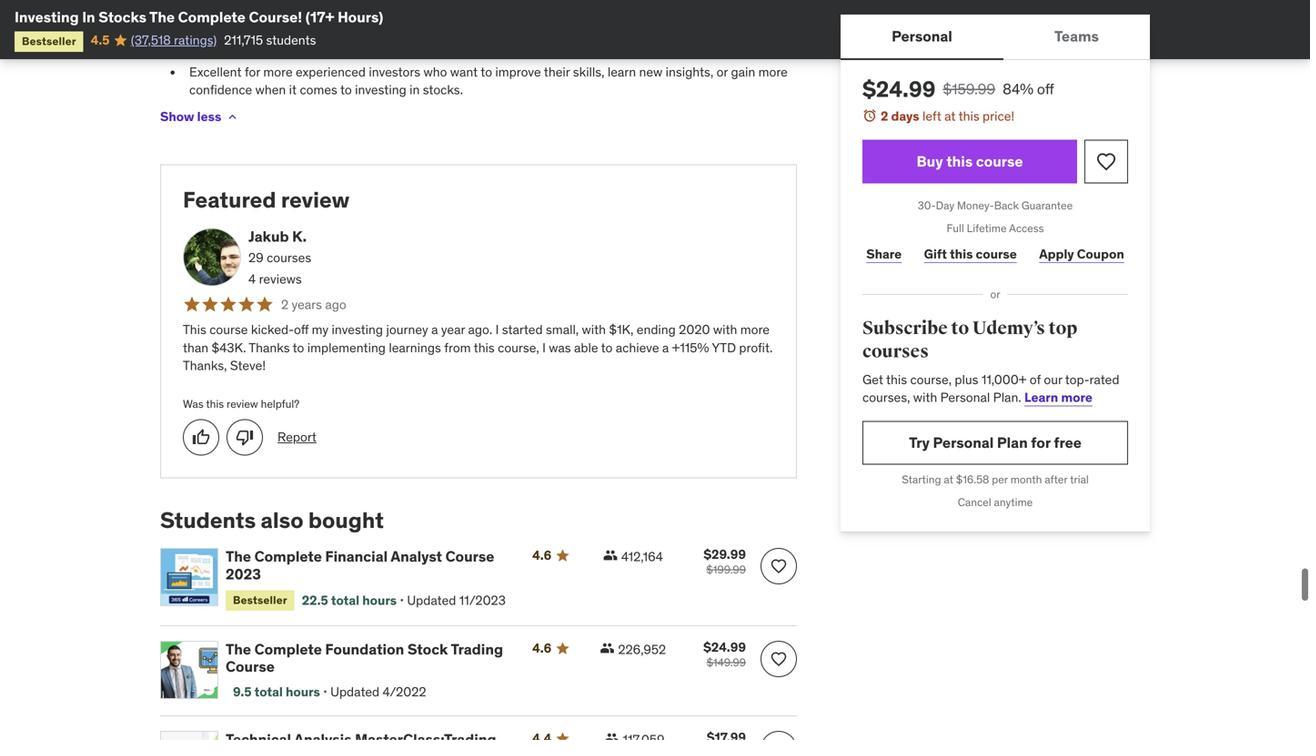 Task type: describe. For each thing, give the bounding box(es) containing it.
as
[[298, 42, 310, 58]]

money-
[[958, 199, 995, 213]]

skills,
[[573, 64, 605, 80]]

financial
[[325, 547, 388, 566]]

starting
[[902, 472, 942, 487]]

course is perfect for the beginner or newer investor who wants to learn all the key practical aspects when investing in stocks as they will become an expert by the end of the course. excellent for more experienced investors who want to improve their skills, learn new insights, or gain more confidence when it comes to investing in stocks.
[[189, 24, 788, 98]]

gift this course
[[925, 246, 1018, 262]]

apply coupon button
[[1036, 236, 1129, 272]]

practical
[[658, 24, 707, 41]]

month
[[1011, 472, 1043, 487]]

show less
[[160, 108, 222, 125]]

personal inside try personal plan for free link
[[934, 433, 994, 452]]

more down stocks
[[263, 64, 293, 80]]

course inside this course kicked-off my investing journey a year ago. i started small, with $1k, ending 2020 with more than $43k. thanks to implementing learnings from this course, i was able to achieve a +115% ytd profit. thanks, steve!
[[210, 322, 248, 338]]

expert
[[429, 42, 465, 58]]

ending
[[637, 322, 676, 338]]

for for try
[[1032, 433, 1051, 452]]

stocks
[[257, 42, 294, 58]]

investing
[[15, 8, 79, 26]]

0 vertical spatial in
[[244, 42, 254, 58]]

newer
[[399, 24, 436, 41]]

9.5
[[233, 683, 252, 700]]

aspects
[[710, 24, 754, 41]]

in
[[82, 8, 95, 26]]

$24.99 $149.99
[[704, 639, 746, 669]]

perfect
[[245, 24, 287, 41]]

after
[[1045, 472, 1068, 487]]

thanks,
[[183, 357, 227, 374]]

improve
[[496, 64, 541, 80]]

trial
[[1071, 472, 1089, 487]]

complete for the complete foundation stock trading course
[[255, 640, 322, 658]]

2023
[[226, 565, 261, 583]]

to right want
[[481, 64, 493, 80]]

they
[[313, 42, 338, 58]]

personal inside get this course, plus 11,000+ of our top-rated courses, with personal plan.
[[941, 389, 991, 405]]

courses inside jakub k. 29 courses 4 reviews
[[267, 249, 311, 266]]

this for get this course, plus 11,000+ of our top-rated courses, with personal plan.
[[887, 371, 908, 388]]

ago.
[[468, 322, 493, 338]]

hours for 9.5 total hours
[[286, 683, 320, 700]]

xsmall image
[[605, 731, 619, 740]]

at inside starting at $16.58 per month after trial cancel anytime
[[944, 472, 954, 487]]

0 vertical spatial or
[[385, 24, 396, 41]]

hours for 22.5 total hours
[[362, 592, 397, 608]]

11/2023
[[459, 592, 506, 608]]

30-day money-back guarantee full lifetime access
[[918, 199, 1073, 235]]

updated for updated 11/2023
[[407, 592, 456, 608]]

try personal plan for free
[[909, 433, 1082, 452]]

kicked-
[[251, 322, 294, 338]]

was
[[549, 339, 571, 356]]

0 vertical spatial complete
[[178, 8, 246, 26]]

foundation
[[325, 640, 404, 658]]

hours)
[[338, 8, 384, 26]]

course for gift this course
[[976, 246, 1018, 262]]

k.
[[292, 227, 307, 246]]

was
[[183, 397, 204, 411]]

their
[[544, 64, 570, 80]]

4.5
[[91, 32, 110, 48]]

2 horizontal spatial or
[[991, 287, 1001, 301]]

investor
[[439, 24, 485, 41]]

share button
[[863, 236, 906, 272]]

412,164
[[622, 549, 663, 565]]

total for 22.5
[[331, 592, 360, 608]]

full
[[947, 221, 965, 235]]

try
[[909, 433, 930, 452]]

2 for 2 days left at this price!
[[881, 108, 889, 124]]

gift this course link
[[921, 236, 1021, 272]]

small,
[[546, 322, 579, 338]]

achieve
[[616, 339, 660, 356]]

report button
[[278, 428, 317, 446]]

$29.99
[[704, 546, 746, 563]]

become
[[363, 42, 409, 58]]

more inside this course kicked-off my investing journey a year ago. i started small, with $1k, ending 2020 with more than $43k. thanks to implementing learnings from this course, i was able to achieve a +115% ytd profit. thanks, steve!
[[741, 322, 770, 338]]

0 horizontal spatial i
[[496, 322, 499, 338]]

for for course
[[290, 24, 305, 41]]

get
[[863, 371, 884, 388]]

mark as helpful image
[[192, 428, 210, 446]]

0 horizontal spatial wishlist image
[[770, 557, 788, 575]]

learnings
[[389, 339, 441, 356]]

0 vertical spatial investing
[[189, 42, 241, 58]]

1 vertical spatial learn
[[608, 64, 636, 80]]

(37,518
[[131, 32, 171, 48]]

jakub kratina image
[[183, 228, 241, 286]]

9.5 total hours
[[233, 683, 320, 700]]

report
[[278, 429, 317, 445]]

my
[[312, 322, 329, 338]]

4
[[249, 271, 256, 287]]

it
[[289, 81, 297, 98]]

off for this
[[294, 322, 309, 338]]

apply coupon
[[1040, 246, 1125, 262]]

0 vertical spatial at
[[945, 108, 956, 124]]

started
[[502, 322, 543, 338]]

top-
[[1066, 371, 1090, 388]]

the right all
[[613, 24, 632, 41]]

cancel
[[958, 495, 992, 509]]

211,715
[[224, 32, 263, 48]]

plan
[[998, 433, 1028, 452]]

profit.
[[740, 339, 773, 356]]

to right the thanks
[[293, 339, 304, 356]]

0 horizontal spatial with
[[582, 322, 606, 338]]

211,715 students
[[224, 32, 316, 48]]

the complete foundation stock trading course link
[[226, 640, 511, 676]]

plus
[[955, 371, 979, 388]]

$24.99 for $24.99 $149.99
[[704, 639, 746, 655]]

complete for the complete financial analyst course 2023
[[255, 547, 322, 566]]

1 vertical spatial investing
[[355, 81, 407, 98]]

updated for updated 4/2022
[[331, 683, 380, 700]]

xsmall image for the complete foundation stock trading course
[[600, 641, 615, 655]]

all
[[597, 24, 610, 41]]

course, inside this course kicked-off my investing journey a year ago. i started small, with $1k, ending 2020 with more than $43k. thanks to implementing learnings from this course, i was able to achieve a +115% ytd profit. thanks, steve!
[[498, 339, 540, 356]]

subscribe
[[863, 317, 948, 340]]

the right "by"
[[484, 42, 503, 58]]

with inside get this course, plus 11,000+ of our top-rated courses, with personal plan.
[[914, 389, 938, 405]]

courses inside subscribe to udemy's top courses
[[863, 341, 929, 363]]

1 horizontal spatial when
[[757, 24, 788, 41]]

$29.99 $199.99
[[704, 546, 746, 577]]

the for the complete financial analyst course 2023
[[226, 547, 251, 566]]

4.6 for the complete foundation stock trading course
[[533, 640, 552, 656]]

more down top-
[[1062, 389, 1093, 405]]

by
[[468, 42, 482, 58]]

of inside get this course, plus 11,000+ of our top-rated courses, with personal plan.
[[1030, 371, 1041, 388]]

0 horizontal spatial who
[[424, 64, 447, 80]]

ytd
[[712, 339, 736, 356]]

1 vertical spatial for
[[245, 64, 260, 80]]

teams button
[[1004, 15, 1151, 58]]

0 vertical spatial wishlist image
[[1096, 151, 1118, 173]]

to right the able
[[601, 339, 613, 356]]

investing inside this course kicked-off my investing journey a year ago. i started small, with $1k, ending 2020 with more than $43k. thanks to implementing learnings from this course, i was able to achieve a +115% ytd profit. thanks, steve!
[[332, 322, 383, 338]]

investors
[[369, 64, 421, 80]]

share
[[867, 246, 902, 262]]

the complete financial analyst course 2023 link
[[226, 547, 511, 583]]

confidence
[[189, 81, 252, 98]]

alarm image
[[863, 108, 878, 123]]

total for 9.5
[[255, 683, 283, 700]]



Task type: vqa. For each thing, say whether or not it's contained in the screenshot.
lectures! on the bottom left of the page
no



Task type: locate. For each thing, give the bounding box(es) containing it.
back
[[995, 199, 1019, 213]]

course!
[[249, 8, 302, 26]]

course inside 'the complete financial analyst course 2023'
[[446, 547, 495, 566]]

wishlist image
[[1096, 151, 1118, 173], [770, 557, 788, 575]]

1 vertical spatial or
[[717, 64, 728, 80]]

guarantee
[[1022, 199, 1073, 213]]

0 vertical spatial who
[[488, 24, 511, 41]]

complete up 9.5 total hours
[[255, 640, 322, 658]]

this right gift
[[950, 246, 973, 262]]

2 vertical spatial xsmall image
[[600, 641, 615, 655]]

investing up excellent
[[189, 42, 241, 58]]

1 vertical spatial 4.6
[[533, 640, 552, 656]]

xsmall image left 412,164
[[603, 548, 618, 563]]

course, down started
[[498, 339, 540, 356]]

0 vertical spatial a
[[432, 322, 438, 338]]

2 vertical spatial investing
[[332, 322, 383, 338]]

22.5 total hours
[[302, 592, 397, 608]]

the up "their"
[[545, 42, 564, 58]]

0 horizontal spatial off
[[294, 322, 309, 338]]

hours right 9.5
[[286, 683, 320, 700]]

2 for 2 years ago
[[281, 296, 289, 313]]

at left $16.58
[[944, 472, 954, 487]]

xsmall image for the complete financial analyst course 2023
[[603, 548, 618, 563]]

1 horizontal spatial $24.99
[[863, 76, 936, 103]]

or up "udemy's"
[[991, 287, 1001, 301]]

courses up reviews
[[267, 249, 311, 266]]

a
[[432, 322, 438, 338], [663, 339, 669, 356]]

2 years ago
[[281, 296, 347, 313]]

this for was this review helpful?
[[206, 397, 224, 411]]

implementing
[[307, 339, 386, 356]]

2 vertical spatial complete
[[255, 640, 322, 658]]

1 horizontal spatial with
[[714, 322, 738, 338]]

0 vertical spatial course,
[[498, 339, 540, 356]]

1 vertical spatial total
[[255, 683, 283, 700]]

0 horizontal spatial for
[[245, 64, 260, 80]]

course inside the complete foundation stock trading course
[[226, 657, 275, 676]]

excellent
[[189, 64, 242, 80]]

to down experienced
[[340, 81, 352, 98]]

jakub k. 29 courses 4 reviews
[[249, 227, 311, 287]]

0 horizontal spatial of
[[531, 42, 542, 58]]

hours
[[362, 592, 397, 608], [286, 683, 320, 700]]

complete up ratings) on the top of page
[[178, 8, 246, 26]]

1 vertical spatial off
[[294, 322, 309, 338]]

$43k.
[[212, 339, 246, 356]]

22.5
[[302, 592, 328, 608]]

want
[[450, 64, 478, 80]]

1 horizontal spatial total
[[331, 592, 360, 608]]

updated down analyst
[[407, 592, 456, 608]]

0 vertical spatial of
[[531, 42, 542, 58]]

0 vertical spatial $24.99
[[863, 76, 936, 103]]

1 vertical spatial hours
[[286, 683, 320, 700]]

1 horizontal spatial for
[[290, 24, 305, 41]]

0 horizontal spatial bestseller
[[22, 34, 76, 48]]

4.6 for the complete financial analyst course 2023
[[533, 547, 552, 564]]

featured review
[[183, 186, 350, 213]]

this right buy at top right
[[947, 152, 973, 171]]

bestseller down investing
[[22, 34, 76, 48]]

able
[[574, 339, 599, 356]]

or left gain
[[717, 64, 728, 80]]

1 horizontal spatial in
[[410, 81, 420, 98]]

2 vertical spatial for
[[1032, 433, 1051, 452]]

more right gain
[[759, 64, 788, 80]]

0 vertical spatial the
[[149, 8, 175, 26]]

or up become
[[385, 24, 396, 41]]

updated 11/2023
[[407, 592, 506, 608]]

udemy's
[[973, 317, 1046, 340]]

1 horizontal spatial hours
[[362, 592, 397, 608]]

course, left plus at the bottom of page
[[911, 371, 952, 388]]

0 vertical spatial hours
[[362, 592, 397, 608]]

of inside course is perfect for the beginner or newer investor who wants to learn all the key practical aspects when investing in stocks as they will become an expert by the end of the course. excellent for more experienced investors who want to improve their skills, learn new insights, or gain more confidence when it comes to investing in stocks.
[[531, 42, 542, 58]]

2 right "alarm" image
[[881, 108, 889, 124]]

hours down the complete financial analyst course 2023 link
[[362, 592, 397, 608]]

buy this course
[[917, 152, 1024, 171]]

gain
[[731, 64, 756, 80]]

0 vertical spatial xsmall image
[[225, 110, 240, 124]]

personal button
[[841, 15, 1004, 58]]

complete inside 'the complete financial analyst course 2023'
[[255, 547, 322, 566]]

tab list containing personal
[[841, 15, 1151, 60]]

xsmall image
[[225, 110, 240, 124], [603, 548, 618, 563], [600, 641, 615, 655]]

1 vertical spatial $24.99
[[704, 639, 746, 655]]

1 vertical spatial 2
[[281, 296, 289, 313]]

course left is
[[189, 24, 230, 41]]

of left our
[[1030, 371, 1041, 388]]

in down perfect
[[244, 42, 254, 58]]

0 vertical spatial learn
[[566, 24, 594, 41]]

off left my at left top
[[294, 322, 309, 338]]

review up the 'mark as unhelpful' image
[[227, 397, 258, 411]]

courses
[[267, 249, 311, 266], [863, 341, 929, 363]]

this for buy this course
[[947, 152, 973, 171]]

to left "udemy's"
[[952, 317, 970, 340]]

2 vertical spatial course
[[210, 322, 248, 338]]

course inside course is perfect for the beginner or newer investor who wants to learn all the key practical aspects when investing in stocks as they will become an expert by the end of the course. excellent for more experienced investors who want to improve their skills, learn new insights, or gain more confidence when it comes to investing in stocks.
[[189, 24, 230, 41]]

0 vertical spatial courses
[[267, 249, 311, 266]]

wishlist image
[[770, 650, 788, 668]]

students also bought
[[160, 506, 384, 534]]

than
[[183, 339, 209, 356]]

2
[[881, 108, 889, 124], [281, 296, 289, 313]]

0 horizontal spatial total
[[255, 683, 283, 700]]

2 vertical spatial or
[[991, 287, 1001, 301]]

$24.99 $159.99 84% off
[[863, 76, 1055, 103]]

1 vertical spatial updated
[[331, 683, 380, 700]]

learn up course.
[[566, 24, 594, 41]]

1 horizontal spatial courses
[[863, 341, 929, 363]]

1 horizontal spatial or
[[717, 64, 728, 80]]

course, inside get this course, plus 11,000+ of our top-rated courses, with personal plan.
[[911, 371, 952, 388]]

for down stocks
[[245, 64, 260, 80]]

(37,518 ratings)
[[131, 32, 217, 48]]

0 horizontal spatial review
[[227, 397, 258, 411]]

subscribe to udemy's top courses
[[863, 317, 1078, 363]]

rated
[[1090, 371, 1120, 388]]

4/2022
[[383, 683, 427, 700]]

wants
[[514, 24, 548, 41]]

the inside the complete foundation stock trading course
[[226, 640, 251, 658]]

1 vertical spatial a
[[663, 339, 669, 356]]

course inside "button"
[[977, 152, 1024, 171]]

teams
[[1055, 27, 1100, 45]]

who up stocks. at the left of the page
[[424, 64, 447, 80]]

gift
[[925, 246, 948, 262]]

1 vertical spatial who
[[424, 64, 447, 80]]

this down the ago.
[[474, 339, 495, 356]]

course up '$43k.'
[[210, 322, 248, 338]]

1 horizontal spatial wishlist image
[[1096, 151, 1118, 173]]

xsmall image left '226,952'
[[600, 641, 615, 655]]

this
[[183, 322, 207, 338]]

reviews
[[259, 271, 302, 287]]

is
[[233, 24, 242, 41]]

courses down subscribe
[[863, 341, 929, 363]]

the up they
[[308, 24, 327, 41]]

1 horizontal spatial off
[[1038, 80, 1055, 98]]

1 vertical spatial xsmall image
[[603, 548, 618, 563]]

off right 84%
[[1038, 80, 1055, 98]]

less
[[197, 108, 222, 125]]

1 horizontal spatial learn
[[608, 64, 636, 80]]

1 vertical spatial review
[[227, 397, 258, 411]]

days
[[892, 108, 920, 124]]

to inside subscribe to udemy's top courses
[[952, 317, 970, 340]]

this for gift this course
[[950, 246, 973, 262]]

to right wants
[[551, 24, 563, 41]]

complete down the also
[[255, 547, 322, 566]]

more up profit.
[[741, 322, 770, 338]]

this up courses,
[[887, 371, 908, 388]]

investing in stocks the complete course! (17+ hours)
[[15, 8, 384, 26]]

0 vertical spatial 2
[[881, 108, 889, 124]]

total right 9.5
[[255, 683, 283, 700]]

with up the able
[[582, 322, 606, 338]]

0 vertical spatial for
[[290, 24, 305, 41]]

$16.58
[[957, 472, 990, 487]]

our
[[1044, 371, 1063, 388]]

per
[[992, 472, 1008, 487]]

0 vertical spatial review
[[281, 186, 350, 213]]

when right aspects on the top right of the page
[[757, 24, 788, 41]]

this inside the gift this course link
[[950, 246, 973, 262]]

1 vertical spatial courses
[[863, 341, 929, 363]]

for left free
[[1032, 433, 1051, 452]]

was this review helpful?
[[183, 397, 300, 411]]

end
[[506, 42, 528, 58]]

0 horizontal spatial or
[[385, 24, 396, 41]]

who up end
[[488, 24, 511, 41]]

1 vertical spatial bestseller
[[233, 593, 287, 607]]

0 horizontal spatial $24.99
[[704, 639, 746, 655]]

course down lifetime
[[976, 246, 1018, 262]]

this inside this course kicked-off my investing journey a year ago. i started small, with $1k, ending 2020 with more than $43k. thanks to implementing learnings from this course, i was able to achieve a +115% ytd profit. thanks, steve!
[[474, 339, 495, 356]]

1 4.6 from the top
[[533, 547, 552, 564]]

free
[[1054, 433, 1082, 452]]

course up 9.5
[[226, 657, 275, 676]]

0 horizontal spatial when
[[255, 81, 286, 98]]

0 vertical spatial i
[[496, 322, 499, 338]]

ratings)
[[174, 32, 217, 48]]

the inside 'the complete financial analyst course 2023'
[[226, 547, 251, 566]]

a down ending
[[663, 339, 669, 356]]

plan.
[[994, 389, 1022, 405]]

the for the complete foundation stock trading course
[[226, 640, 251, 658]]

1 horizontal spatial who
[[488, 24, 511, 41]]

key
[[635, 24, 655, 41]]

updated 4/2022
[[331, 683, 427, 700]]

xsmall image inside show less button
[[225, 110, 240, 124]]

$24.99 left wishlist image
[[704, 639, 746, 655]]

$24.99 up days
[[863, 76, 936, 103]]

$24.99
[[863, 76, 936, 103], [704, 639, 746, 655]]

the down students
[[226, 547, 251, 566]]

personal inside personal button
[[892, 27, 953, 45]]

1 horizontal spatial i
[[543, 339, 546, 356]]

mark as unhelpful image
[[236, 428, 254, 446]]

2 vertical spatial the
[[226, 640, 251, 658]]

bestseller down 2023
[[233, 593, 287, 607]]

featured
[[183, 186, 276, 213]]

0 horizontal spatial course,
[[498, 339, 540, 356]]

0 vertical spatial 4.6
[[533, 547, 552, 564]]

personal
[[892, 27, 953, 45], [941, 389, 991, 405], [934, 433, 994, 452]]

review up the k.
[[281, 186, 350, 213]]

of down wants
[[531, 42, 542, 58]]

1 vertical spatial course,
[[911, 371, 952, 388]]

buy
[[917, 152, 944, 171]]

course.
[[567, 42, 608, 58]]

the complete financial analyst course 2023
[[226, 547, 495, 583]]

2020
[[679, 322, 710, 338]]

i
[[496, 322, 499, 338], [543, 339, 546, 356]]

students
[[266, 32, 316, 48]]

personal up $16.58
[[934, 433, 994, 452]]

0 horizontal spatial a
[[432, 322, 438, 338]]

0 vertical spatial bestseller
[[22, 34, 76, 48]]

this course kicked-off my investing journey a year ago. i started small, with $1k, ending 2020 with more than $43k. thanks to implementing learnings from this course, i was able to achieve a +115% ytd profit. thanks, steve!
[[183, 322, 773, 374]]

$149.99
[[707, 655, 746, 669]]

tab list
[[841, 15, 1151, 60]]

off inside this course kicked-off my investing journey a year ago. i started small, with $1k, ending 2020 with more than $43k. thanks to implementing learnings from this course, i was able to achieve a +115% ytd profit. thanks, steve!
[[294, 322, 309, 338]]

the complete foundation stock trading course
[[226, 640, 503, 676]]

bought
[[309, 506, 384, 534]]

off for $24.99
[[1038, 80, 1055, 98]]

0 horizontal spatial updated
[[331, 683, 380, 700]]

complete inside the complete foundation stock trading course
[[255, 640, 322, 658]]

learn more link
[[1025, 389, 1093, 405]]

1 vertical spatial in
[[410, 81, 420, 98]]

learn left the new
[[608, 64, 636, 80]]

learn
[[566, 24, 594, 41], [608, 64, 636, 80]]

personal up $24.99 $159.99 84% off
[[892, 27, 953, 45]]

the up (37,518
[[149, 8, 175, 26]]

price!
[[983, 108, 1015, 124]]

when left it
[[255, 81, 286, 98]]

1 horizontal spatial 2
[[881, 108, 889, 124]]

for up as
[[290, 24, 305, 41]]

1 horizontal spatial a
[[663, 339, 669, 356]]

0 vertical spatial personal
[[892, 27, 953, 45]]

1 horizontal spatial bestseller
[[233, 593, 287, 607]]

course for buy this course
[[977, 152, 1024, 171]]

the up 9.5
[[226, 640, 251, 658]]

xsmall image right less
[[225, 110, 240, 124]]

1 horizontal spatial of
[[1030, 371, 1041, 388]]

course up back
[[977, 152, 1024, 171]]

0 vertical spatial updated
[[407, 592, 456, 608]]

updated down the complete foundation stock trading course
[[331, 683, 380, 700]]

investing up implementing
[[332, 322, 383, 338]]

0 vertical spatial total
[[331, 592, 360, 608]]

i left was on the top of the page
[[543, 339, 546, 356]]

off inside $24.99 $159.99 84% off
[[1038, 80, 1055, 98]]

2 vertical spatial course
[[226, 657, 275, 676]]

beginner
[[330, 24, 382, 41]]

0 vertical spatial course
[[189, 24, 230, 41]]

i right the ago.
[[496, 322, 499, 338]]

with up the ytd
[[714, 322, 738, 338]]

0 horizontal spatial 2
[[281, 296, 289, 313]]

2 4.6 from the top
[[533, 640, 552, 656]]

84%
[[1003, 80, 1034, 98]]

this inside buy this course "button"
[[947, 152, 973, 171]]

stocks.
[[423, 81, 463, 98]]

try personal plan for free link
[[863, 421, 1129, 465]]

1 vertical spatial when
[[255, 81, 286, 98]]

1 vertical spatial personal
[[941, 389, 991, 405]]

coupon
[[1078, 246, 1125, 262]]

0 horizontal spatial learn
[[566, 24, 594, 41]]

1 vertical spatial the
[[226, 547, 251, 566]]

1 vertical spatial i
[[543, 339, 546, 356]]

top
[[1049, 317, 1078, 340]]

1 vertical spatial course
[[976, 246, 1018, 262]]

personal down plus at the bottom of page
[[941, 389, 991, 405]]

jakub
[[249, 227, 289, 246]]

11,000+
[[982, 371, 1027, 388]]

0 horizontal spatial courses
[[267, 249, 311, 266]]

1 vertical spatial of
[[1030, 371, 1041, 388]]

in down investors
[[410, 81, 420, 98]]

this right the was
[[206, 397, 224, 411]]

1 horizontal spatial course,
[[911, 371, 952, 388]]

this down $159.99
[[959, 108, 980, 124]]

2 left years
[[281, 296, 289, 313]]

total right 22.5 on the left bottom of page
[[331, 592, 360, 608]]

a left year
[[432, 322, 438, 338]]

2 horizontal spatial with
[[914, 389, 938, 405]]

0 vertical spatial course
[[977, 152, 1024, 171]]

course up the "11/2023"
[[446, 547, 495, 566]]

1 vertical spatial wishlist image
[[770, 557, 788, 575]]

steve!
[[230, 357, 266, 374]]

this inside get this course, plus 11,000+ of our top-rated courses, with personal plan.
[[887, 371, 908, 388]]

investing down investors
[[355, 81, 407, 98]]

$24.99 for $24.99 $159.99 84% off
[[863, 76, 936, 103]]

1 vertical spatial complete
[[255, 547, 322, 566]]

with right courses,
[[914, 389, 938, 405]]

at right left
[[945, 108, 956, 124]]



